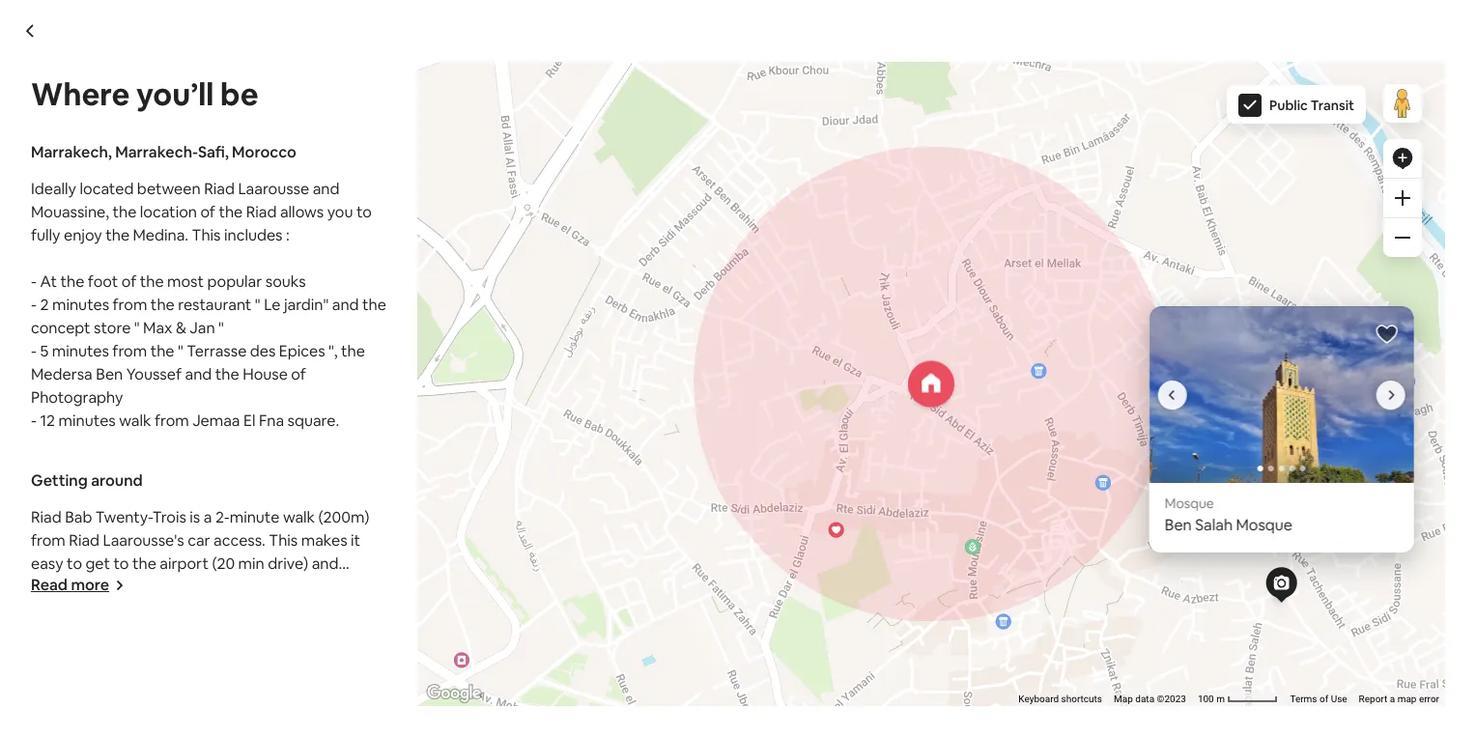 Task type: locate. For each thing, give the bounding box(es) containing it.
:
[[286, 225, 290, 246], [1109, 245, 1113, 266], [824, 527, 827, 547], [847, 561, 851, 582], [851, 596, 855, 617]]

and
[[313, 179, 340, 199], [479, 245, 506, 266], [332, 295, 359, 315], [499, 315, 525, 335], [689, 338, 716, 358], [185, 364, 212, 385], [312, 554, 339, 574], [433, 572, 460, 592], [95, 600, 122, 621]]

between
[[137, 179, 201, 199], [303, 245, 367, 266]]

in for offer
[[292, 618, 304, 639]]

report a map error link
[[1193, 166, 1274, 177], [1360, 694, 1440, 705]]

safi, for - 12 minutes walk from jemaa el fna square.
[[364, 209, 395, 229]]

you'll
[[136, 74, 214, 114]]

1 horizontal spatial in
[[320, 481, 330, 499]]

500 m button
[[1015, 165, 1119, 179]]

marrakech- up - at the foot of the most popular souks
[[282, 209, 364, 229]]

12
[[206, 361, 221, 382], [40, 411, 55, 431]]

0 vertical spatial location
[[140, 202, 197, 222]]

1 horizontal spatial m
[[1217, 694, 1226, 705]]

map data ©2023 left 100
[[1115, 694, 1187, 705]]

map for 500 m
[[1232, 166, 1251, 177]]

el inside - at the foot of the most popular souks - 2 minutes from the restaurant " le jardin" and the concept store " max & jan " - 5 minutes from the " terrasse des epices ", the medersa ben youssef and the house of photography - 12 minutes walk from jemaa el fna square.
[[244, 411, 256, 431]]

map
[[937, 166, 956, 177], [1115, 694, 1134, 705]]

hosting.
[[533, 572, 590, 592]]

is
[[190, 507, 200, 528]]

max
[[668, 315, 698, 335], [143, 318, 172, 338]]

0 horizontal spatial m
[[1039, 166, 1048, 177]]

shortcuts
[[884, 166, 925, 177], [1062, 694, 1103, 705]]

ideally located between riad laarousse and mouassine, the location of the riad allows you to fully enjoy the medina. this includes : inside where you'll be dialog
[[31, 179, 372, 246]]

response time : within an hour
[[746, 596, 958, 617]]

m
[[1039, 166, 1048, 177], [1217, 694, 1226, 705]]

where you'll be dialog
[[0, 0, 1477, 738]]

terms of use right 100 m button
[[1291, 694, 1348, 705]]

walk down joined
[[283, 507, 315, 528]]

©2023 left 100
[[1158, 694, 1187, 705]]

restaurant
[[178, 295, 252, 315], [344, 315, 418, 335]]

©2023 left 500
[[980, 166, 1009, 177]]

terms of use for 100 m
[[1291, 694, 1348, 705]]

map for 500 m
[[937, 166, 956, 177]]

report a map error for 500 m
[[1193, 166, 1274, 177]]

1 vertical spatial report a map error
[[1360, 694, 1440, 705]]

1 vertical spatial in
[[292, 618, 304, 639]]

1 horizontal spatial youssef
[[630, 338, 686, 358]]

1 horizontal spatial morocco
[[398, 209, 463, 229]]

response down response rate : 100%
[[746, 596, 815, 617]]

: left 100%
[[847, 561, 851, 582]]

where
[[229, 577, 273, 597]]

long
[[569, 618, 600, 639]]

square. inside '- 2 minutes from the restaurant " le jardin" and the concept store " max & jan " - 5 minutes from the " terrasse des epices ", the medersa ben youssef and the house of photography - 12 minutes walk from jemaa el fna square.'
[[454, 361, 506, 382]]

1 vertical spatial marrakech-
[[282, 209, 364, 229]]

100%
[[854, 561, 891, 582]]

1 response from the top
[[746, 561, 815, 582]]

" terrasse
[[344, 338, 413, 358], [178, 341, 247, 362]]

: left within
[[851, 596, 855, 617]]

map inside where you'll be dialog
[[1115, 694, 1134, 705]]

between up - at the foot of the most popular souks
[[303, 245, 367, 266]]

majorelle
[[304, 577, 368, 597]]

0 horizontal spatial ben
[[96, 364, 123, 385]]

terms right 100 m button
[[1291, 694, 1318, 705]]

souks for - at the foot of the most popular souks - 2 minutes from the restaurant " le jardin" and the concept store " max & jan " - 5 minutes from the " terrasse des epices ", the medersa ben youssef and the house of photography - 12 minutes walk from jemaa el fna square.
[[266, 272, 306, 292]]

map left 500
[[937, 166, 956, 177]]

use inside where you'll be dialog
[[1332, 694, 1348, 705]]

marrakech- inside where you'll be dialog
[[115, 142, 198, 162]]

marrakech, marrakech-safi, morocco for - 12 minutes walk from jemaa el fna square.
[[197, 209, 463, 229]]

5 inside '- 2 minutes from the restaurant " le jardin" and the concept store " max & jan " - 5 minutes from the " terrasse des epices ", the medersa ben youssef and the house of photography - 12 minutes walk from jemaa el fna square.'
[[206, 338, 215, 358]]

time
[[819, 596, 851, 617]]

- at the foot of the most popular souks - 2 minutes from the restaurant " le jardin" and the concept store " max & jan " - 5 minutes from the " terrasse des epices ", the medersa ben youssef and the house of photography - 12 minutes walk from jemaa el fna square.
[[31, 272, 387, 431]]

data inside where you'll be dialog
[[1136, 694, 1155, 705]]

1 vertical spatial error
[[1420, 694, 1440, 705]]

mouassine, inside ideally located between riad laarousse and mouassine, the location of the riad allows you to fully enjoy the medina. this includes :
[[31, 202, 109, 222]]

more for read more
[[71, 575, 109, 595]]

1 horizontal spatial house
[[747, 338, 792, 358]]

house
[[747, 338, 792, 358], [243, 364, 288, 385]]

a inside riad bab twenty-trois is a 2-minute walk (200m) from riad laarousse's car access. this makes it easy to get to the airport (20 min drive) and outings to geliz (new town) where the majorelle gardens and yves saint laurent museum are located.
[[204, 507, 212, 528]]

use for 100 m
[[1332, 694, 1348, 705]]

fna
[[425, 361, 451, 382], [259, 411, 284, 431]]

2
[[40, 295, 49, 315], [206, 315, 215, 335], [242, 618, 251, 639]]

marrakech,
[[31, 142, 112, 162], [197, 209, 278, 229], [258, 572, 337, 592]]

museum
[[258, 600, 318, 621]]

marrakech, marrakech-safi, morocco down you'll
[[31, 142, 297, 162]]

"
[[255, 295, 261, 315], [421, 315, 427, 335], [659, 315, 665, 335], [134, 318, 140, 338]]

map inside where you'll be dialog
[[1398, 694, 1418, 705]]

location for - 5 minutes from the " terrasse des epices ", the medersa ben youssef and the house of photography
[[140, 202, 197, 222]]

terms of use right 500 m button
[[1125, 166, 1182, 177]]

keyboard shortcuts button for 500
[[841, 165, 925, 179]]

0 horizontal spatial this
[[192, 225, 221, 246]]

terms of use
[[1125, 166, 1182, 177], [1291, 694, 1348, 705]]

restaurant down - at the foot of the most popular souks
[[344, 315, 418, 335]]

le inside - at the foot of the most popular souks - 2 minutes from the restaurant " le jardin" and the concept store " max & jan " - 5 minutes from the " terrasse des epices ", the medersa ben youssef and the house of photography - 12 minutes walk from jemaa el fna square.
[[264, 295, 281, 315]]

safi, down be
[[198, 142, 229, 162]]

reviews
[[254, 527, 312, 547]]

you for - 2 minutes from the restaurant " le jardin" and the concept store " max & jan "
[[806, 245, 832, 266]]

google image down marrakech
[[422, 681, 486, 707]]

jardin" inside '- 2 minutes from the restaurant " le jardin" and the concept store " max & jan " - 5 minutes from the " terrasse des epices ", the medersa ben youssef and the house of photography - 12 minutes walk from jemaa el fna square.'
[[450, 315, 495, 335]]

0 horizontal spatial youssef
[[126, 364, 182, 385]]

marrakech, marrakech-safi, morocco for - at the foot of the most popular souks - 2 minutes from the restaurant " le jardin" and the concept store " max & jan " - 5 minutes from the " terrasse des epices ", the medersa ben youssef and the house of photography - 12 minutes walk from jemaa el fna square.
[[31, 142, 297, 162]]

2015
[[386, 481, 414, 499]]

©2023 for 100 m
[[1158, 694, 1187, 705]]

1 horizontal spatial terms
[[1291, 694, 1318, 705]]

1 horizontal spatial ideally
[[197, 245, 243, 266]]

use
[[1165, 166, 1182, 177], [1332, 694, 1348, 705]]

1 horizontal spatial for
[[545, 618, 566, 639]]

map data ©2023 inside where you'll be dialog
[[1115, 694, 1187, 705]]

medersa inside - at the foot of the most popular souks - 2 minutes from the restaurant " le jardin" and the concept store " max & jan " - 5 minutes from the " terrasse des epices ", the medersa ben youssef and the house of photography - 12 minutes walk from jemaa el fna square.
[[31, 364, 93, 385]]

0 horizontal spatial keyboard shortcuts button
[[841, 165, 925, 179]]

from inside riad bab twenty-trois is a 2-minute walk (200m) from riad laarousse's car access. this makes it easy to get to the airport (20 min drive) and outings to geliz (new town) where the majorelle gardens and yves saint laurent museum are located.
[[31, 531, 66, 551]]

0 horizontal spatial at
[[40, 272, 57, 292]]

allows for - 2 minutes from the restaurant " le jardin" and the concept store " max & jan "
[[759, 245, 802, 266]]

: up - at the foot of the most popular souks
[[286, 225, 290, 246]]

friends!
[[372, 642, 425, 662]]

0 vertical spatial keyboard
[[841, 166, 882, 177]]

enjoy
[[64, 225, 102, 246], [887, 245, 925, 266]]

jan "
[[715, 315, 749, 335], [190, 318, 224, 338]]

12 down show on the top
[[206, 361, 221, 382]]

0 horizontal spatial jan "
[[190, 318, 224, 338]]

more down the get
[[71, 575, 109, 595]]

0 horizontal spatial fna
[[259, 411, 284, 431]]

keyboard shortcuts inside where you'll be dialog
[[1019, 694, 1103, 705]]

enjoy inside where you'll be dialog
[[64, 225, 102, 246]]

located.
[[31, 623, 89, 644]]

be
[[220, 74, 259, 114]]

1 horizontal spatial le
[[430, 315, 447, 335]]

1 horizontal spatial error
[[1420, 694, 1440, 705]]

0 horizontal spatial mouassine,
[[31, 202, 109, 222]]

between down you'll
[[137, 179, 201, 199]]

airport
[[160, 554, 209, 574]]

error inside where you'll be dialog
[[1420, 694, 1440, 705]]

0 vertical spatial 12
[[206, 361, 221, 382]]

photography inside '- 2 minutes from the restaurant " le jardin" and the concept store " max & jan " - 5 minutes from the " terrasse des epices ", the medersa ben youssef and the house of photography - 12 minutes walk from jemaa el fna square.'
[[814, 338, 906, 358]]

1 horizontal spatial mouassine,
[[509, 245, 588, 266]]

morocco
[[232, 142, 297, 162], [398, 209, 463, 229]]

contact host link
[[746, 647, 891, 694]]

image 1 image
[[1150, 306, 1415, 483], [1150, 306, 1415, 483]]

response for response rate
[[746, 561, 815, 582]]

1 horizontal spatial you
[[806, 245, 832, 266]]

you inside ideally located between riad laarousse and mouassine, the location of the riad allows you to fully enjoy the medina. this includes :
[[327, 202, 353, 222]]

and inside ideally located between riad laarousse and mouassine, the location of the riad allows you to fully enjoy the medina. this includes :
[[313, 179, 340, 199]]

within
[[858, 596, 901, 617]]

0 horizontal spatial &
[[176, 318, 186, 338]]

1 horizontal spatial map
[[1398, 694, 1418, 705]]

safi, inside where you'll be dialog
[[198, 142, 229, 162]]

medina.
[[133, 225, 189, 246], [956, 245, 1012, 266]]

i offer 2 riads in the medina of marrakech for rent for long weekends with family or friends!
[[197, 618, 600, 662]]

1 vertical spatial use
[[1332, 694, 1348, 705]]

jemaa inside '- 2 minutes from the restaurant " le jardin" and the concept store " max & jan " - 5 minutes from the " terrasse des epices ", the medersa ben youssef and the house of photography - 12 minutes walk from jemaa el fna square.'
[[359, 361, 406, 382]]

more right show on the top
[[240, 328, 279, 349]]

show more
[[197, 328, 279, 349]]

data
[[958, 166, 977, 177], [1136, 694, 1155, 705]]

1 horizontal spatial map data ©2023
[[1115, 694, 1187, 705]]

youssef inside '- 2 minutes from the restaurant " le jardin" and the concept store " max & jan " - 5 minutes from the " terrasse des epices ", the medersa ben youssef and the house of photography - 12 minutes walk from jemaa el fna square.'
[[630, 338, 686, 358]]

shortcuts inside where you'll be dialog
[[1062, 694, 1103, 705]]

allows
[[280, 202, 324, 222], [759, 245, 802, 266]]

2-
[[215, 507, 230, 528]]

1 horizontal spatial this
[[269, 531, 298, 551]]

·
[[1091, 51, 1094, 67]]

terms of use inside where you'll be dialog
[[1291, 694, 1348, 705]]

©2023 for 500 m
[[980, 166, 1009, 177]]

keyboard for 500 m
[[841, 166, 882, 177]]

terms right 500 m button
[[1125, 166, 1152, 177]]

0 horizontal spatial ©2023
[[980, 166, 1009, 177]]

of inside '- 2 minutes from the restaurant " le jardin" and the concept store " max & jan " - 5 minutes from the " terrasse des epices ", the medersa ben youssef and the house of photography - 12 minutes walk from jemaa el fna square.'
[[795, 338, 810, 358]]

0 vertical spatial map data ©2023
[[937, 166, 1009, 177]]

safi, up - at the foot of the most popular souks
[[364, 209, 395, 229]]

keyboard inside where you'll be dialog
[[1019, 694, 1060, 705]]

jemaa
[[359, 361, 406, 382], [193, 411, 240, 431]]

in up with
[[292, 618, 304, 639]]

0 vertical spatial report
[[1193, 166, 1222, 177]]

1 vertical spatial located
[[246, 245, 300, 266]]

house inside - at the foot of the most popular souks - 2 minutes from the restaurant " le jardin" and the concept store " max & jan " - 5 minutes from the " terrasse des epices ", the medersa ben youssef and the house of photography - 12 minutes walk from jemaa el fna square.
[[243, 364, 288, 385]]

fully inside ideally located between riad laarousse and mouassine, the location of the riad allows you to fully enjoy the medina. this includes :
[[31, 225, 60, 246]]

1 horizontal spatial jardin"
[[450, 315, 495, 335]]

fna up hosted at the left of the page
[[259, 411, 284, 431]]

fully for - 5 minutes from the " terrasse des epices ", the medersa ben youssef and the house of photography
[[31, 225, 60, 246]]

terms inside where you'll be dialog
[[1291, 694, 1318, 705]]

the
[[113, 202, 137, 222], [219, 202, 243, 222], [106, 225, 130, 246], [591, 245, 615, 266], [697, 245, 721, 266], [928, 245, 953, 266], [60, 272, 84, 292], [140, 272, 164, 292], [227, 292, 251, 312], [306, 292, 330, 312], [151, 295, 175, 315], [363, 295, 387, 315], [317, 315, 341, 335], [529, 315, 553, 335], [317, 338, 341, 358], [508, 338, 532, 358], [719, 338, 743, 358], [150, 341, 174, 362], [341, 341, 365, 362], [215, 364, 239, 385], [132, 554, 156, 574], [463, 572, 487, 592], [276, 577, 300, 597], [308, 618, 332, 639]]

for left rent
[[488, 618, 509, 639]]

ben salah mosque group
[[1150, 306, 1477, 552]]

mouassine, for - at the foot of the most popular souks - 2 minutes from the restaurant " le jardin" and the concept store " max & jan " - 5 minutes from the " terrasse des epices ", the medersa ben youssef and the house of photography - 12 minutes walk from jemaa el fna square.
[[31, 202, 109, 222]]

m inside where you'll be dialog
[[1217, 694, 1226, 705]]

restaurant inside - at the foot of the most popular souks - 2 minutes from the restaurant " le jardin" and the concept store " max & jan " - 5 minutes from the " terrasse des epices ", the medersa ben youssef and the house of photography - 12 minutes walk from jemaa el fna square.
[[178, 295, 252, 315]]

restaurant up show on the top
[[178, 295, 252, 315]]

0 vertical spatial terms of use
[[1125, 166, 1182, 177]]

map data ©2023
[[937, 166, 1009, 177], [1115, 694, 1187, 705]]

1 vertical spatial map data ©2023
[[1115, 694, 1187, 705]]

marrakech- down where you'll be
[[115, 142, 198, 162]]

0 vertical spatial keyboard shortcuts button
[[841, 165, 925, 179]]

0 horizontal spatial epices ",
[[279, 341, 338, 362]]

data left 500
[[958, 166, 977, 177]]

1 horizontal spatial jemaa
[[359, 361, 406, 382]]

1 vertical spatial you
[[806, 245, 832, 266]]

rent
[[512, 618, 542, 639]]

0 vertical spatial use
[[1165, 166, 1182, 177]]

fna up chloé in the left of the page
[[425, 361, 451, 382]]

this for - 5 minutes from the " terrasse des epices ", the medersa ben youssef and the house of photography
[[1015, 245, 1044, 266]]

" terrasse inside '- 2 minutes from the restaurant " le jardin" and the concept store " max & jan " - 5 minutes from the " terrasse des epices ", the medersa ben youssef and the house of photography - 12 minutes walk from jemaa el fna square.'
[[344, 338, 413, 358]]

0 vertical spatial medersa
[[535, 338, 597, 358]]

©2023 inside where you'll be dialog
[[1158, 694, 1187, 705]]

house inside '- 2 minutes from the restaurant " le jardin" and the concept store " max & jan " - 5 minutes from the " terrasse des epices ", the medersa ben youssef and the house of photography - 12 minutes walk from jemaa el fna square.'
[[747, 338, 792, 358]]

a
[[1224, 166, 1230, 177], [204, 507, 212, 528], [1391, 694, 1396, 705]]

morocco for - 12 minutes walk from jemaa el fna square.
[[398, 209, 463, 229]]

located inside ideally located between riad laarousse and mouassine, the location of the riad allows you to fully enjoy the medina. this includes :
[[80, 179, 134, 199]]

1 horizontal spatial des
[[416, 338, 442, 358]]

1 vertical spatial marrakech,
[[197, 209, 278, 229]]

your stay location, map pin image
[[909, 361, 955, 407]]

google image
[[202, 153, 266, 179], [422, 681, 486, 707]]

between inside ideally located between riad laarousse and mouassine, the location of the riad allows you to fully enjoy the medina. this includes :
[[137, 179, 201, 199]]

terms
[[1125, 166, 1152, 177], [1291, 694, 1318, 705]]

souks inside - at the foot of the most popular souks - 2 minutes from the restaurant " le jardin" and the concept store " max & jan " - 5 minutes from the " terrasse des epices ", the medersa ben youssef and the house of photography - 12 minutes walk from jemaa el fna square.
[[266, 272, 306, 292]]

in right joined
[[320, 481, 330, 499]]

map data ©2023 for 100 m
[[1115, 694, 1187, 705]]

more inside where you'll be dialog
[[71, 575, 109, 595]]

m right 100
[[1217, 694, 1226, 705]]

in inside "i offer 2 riads in the medina of marrakech for rent for long weekends with family or friends!"
[[292, 618, 304, 639]]

popular inside - at the foot of the most popular souks - 2 minutes from the restaurant " le jardin" and the concept store " max & jan " - 5 minutes from the " terrasse des epices ", the medersa ben youssef and the house of photography - 12 minutes walk from jemaa el fna square.
[[207, 272, 262, 292]]

use for 500 m
[[1165, 166, 1182, 177]]

this for - 12 minutes walk from jemaa el fna square.
[[192, 225, 221, 246]]

0 horizontal spatial " terrasse
[[178, 341, 247, 362]]

le
[[264, 295, 281, 315], [430, 315, 447, 335]]

0 horizontal spatial square.
[[288, 411, 339, 431]]

1 vertical spatial medersa
[[31, 364, 93, 385]]

0 vertical spatial ben
[[600, 338, 627, 358]]

0 vertical spatial marrakech,
[[31, 142, 112, 162]]

walk inside riad bab twenty-trois is a 2-minute walk (200m) from riad laarousse's car access. this makes it easy to get to the airport (20 min drive) and outings to geliz (new town) where the majorelle gardens and yves saint laurent museum are located.
[[283, 507, 315, 528]]

5
[[206, 338, 215, 358], [40, 341, 49, 362]]

epices ", inside - at the foot of the most popular souks - 2 minutes from the restaurant " le jardin" and the concept store " max & jan " - 5 minutes from the " terrasse des epices ", the medersa ben youssef and the house of photography - 12 minutes walk from jemaa el fna square.
[[279, 341, 338, 362]]

marrakech, inside where you'll be dialog
[[31, 142, 112, 162]]

restaurant inside '- 2 minutes from the restaurant " le jardin" and the concept store " max & jan " - 5 minutes from the " terrasse des epices ", the medersa ben youssef and the house of photography - 12 minutes walk from jemaa el fna square.'
[[344, 315, 418, 335]]

foot for - at the foot of the most popular souks
[[254, 292, 284, 312]]

bab
[[65, 507, 92, 528]]

report inside where you'll be dialog
[[1360, 694, 1388, 705]]

minutes
[[52, 295, 109, 315], [218, 315, 276, 335], [218, 338, 275, 358], [52, 341, 109, 362], [225, 361, 282, 382], [59, 411, 116, 431]]

0 vertical spatial house
[[747, 338, 792, 358]]

1 horizontal spatial ben
[[600, 338, 627, 358]]

read more
[[31, 575, 109, 595]]

report a map error link inside where you'll be dialog
[[1360, 694, 1440, 705]]

allows inside ideally located between riad laarousse and mouassine, the location of the riad allows you to fully enjoy the medina. this includes :
[[280, 202, 324, 222]]

shortcuts for 100
[[1062, 694, 1103, 705]]

2 response from the top
[[746, 596, 815, 617]]

ideally inside ideally located between riad laarousse and mouassine, the location of the riad allows you to fully enjoy the medina. this includes :
[[31, 179, 76, 199]]

riads
[[254, 618, 289, 639]]

marrakech, marrakech-safi, morocco up - at the foot of the most popular souks
[[197, 209, 463, 229]]

5 inside - at the foot of the most popular souks - 2 minutes from the restaurant " le jardin" and the concept store " max & jan " - 5 minutes from the " terrasse des epices ", the medersa ben youssef and the house of photography - 12 minutes walk from jemaa el fna square.
[[40, 341, 49, 362]]

des
[[416, 338, 442, 358], [250, 341, 276, 362]]

report a map error inside where you'll be dialog
[[1360, 694, 1440, 705]]

map data ©2023 left 500
[[937, 166, 1009, 177]]

keyboard shortcuts button for 100
[[1019, 693, 1103, 707]]

medina. for - 12 minutes walk from jemaa el fna square.
[[133, 225, 189, 246]]

0 horizontal spatial terms
[[1125, 166, 1152, 177]]

4.87
[[1065, 51, 1088, 67]]

medina. inside ideally located between riad laarousse and mouassine, the location of the riad allows you to fully enjoy the medina. this includes :
[[133, 225, 189, 246]]

includes inside ideally located between riad laarousse and mouassine, the location of the riad allows you to fully enjoy the medina. this includes :
[[224, 225, 283, 246]]

in inside hosted by chloé joined in january 2015
[[320, 481, 330, 499]]

m right 500
[[1039, 166, 1048, 177]]

0 horizontal spatial le
[[264, 295, 281, 315]]

: inside ideally located between riad laarousse and mouassine, the location of the riad allows you to fully enjoy the medina. this includes :
[[286, 225, 290, 246]]

0 vertical spatial keyboard shortcuts
[[841, 166, 925, 177]]

terms of use link inside where you'll be dialog
[[1291, 694, 1348, 705]]

1 vertical spatial terms of use
[[1291, 694, 1348, 705]]

foot
[[88, 272, 118, 292], [254, 292, 284, 312]]

0 vertical spatial m
[[1039, 166, 1048, 177]]

zoom in image
[[1396, 190, 1411, 206]]

photography
[[814, 338, 906, 358], [31, 388, 123, 408]]

fna inside '- 2 minutes from the restaurant " le jardin" and the concept store " max & jan " - 5 minutes from the " terrasse des epices ", the medersa ben youssef and the house of photography - 12 minutes walk from jemaa el fna square.'
[[425, 361, 451, 382]]

at inside - at the foot of the most popular souks - 2 minutes from the restaurant " le jardin" and the concept store " max & jan " - 5 minutes from the " terrasse des epices ", the medersa ben youssef and the house of photography - 12 minutes walk from jemaa el fna square.
[[40, 272, 57, 292]]

1 vertical spatial map
[[1398, 694, 1418, 705]]

1 horizontal spatial foot
[[254, 292, 284, 312]]

1 horizontal spatial map
[[1115, 694, 1134, 705]]

more for show more
[[240, 328, 279, 349]]

google image down be
[[202, 153, 266, 179]]

laarousse
[[238, 179, 309, 199], [404, 245, 476, 266]]

& inside '- 2 minutes from the restaurant " le jardin" and the concept store " max & jan " - 5 minutes from the " terrasse des epices ", the medersa ben youssef and the house of photography - 12 minutes walk from jemaa el fna square.'
[[701, 315, 712, 335]]

1 horizontal spatial marrakech-
[[282, 209, 364, 229]]

0 vertical spatial ideally
[[31, 179, 76, 199]]

riad
[[204, 179, 235, 199], [246, 202, 277, 222], [370, 245, 401, 266], [725, 245, 755, 266], [31, 507, 62, 528], [69, 531, 100, 551]]

location inside ideally located between riad laarousse and mouassine, the location of the riad allows you to fully enjoy the medina. this includes :
[[140, 202, 197, 222]]

1 horizontal spatial a
[[1224, 166, 1230, 177]]

0 horizontal spatial data
[[958, 166, 977, 177]]

1 vertical spatial m
[[1217, 694, 1226, 705]]

0 horizontal spatial error
[[1254, 166, 1274, 177]]

1 horizontal spatial more
[[240, 328, 279, 349]]

contact host
[[769, 660, 867, 680]]

1 vertical spatial location
[[618, 245, 676, 266]]

terms of use link right 500 m button
[[1125, 166, 1182, 177]]

morocco inside where you'll be dialog
[[232, 142, 297, 162]]

this inside ideally located between riad laarousse and mouassine, the location of the riad allows you to fully enjoy the medina. this includes :
[[192, 225, 221, 246]]

2 inside "i offer 2 riads in the medina of marrakech for rent for long weekends with family or friends!"
[[242, 618, 251, 639]]

0 horizontal spatial more
[[71, 575, 109, 595]]

: left english,
[[824, 527, 827, 547]]

read
[[31, 575, 68, 595]]

- 2 minutes from the restaurant " le jardin" and the concept store " max & jan " - 5 minutes from the " terrasse des epices ", the medersa ben youssef and the house of photography - 12 minutes walk from jemaa el fna square.
[[197, 315, 906, 382]]

morocco for - at the foot of the most popular souks - 2 minutes from the restaurant " le jardin" and the concept store " max & jan " - 5 minutes from the " terrasse des epices ", the medersa ben youssef and the house of photography - 12 minutes walk from jemaa el fna square.
[[232, 142, 297, 162]]

1 horizontal spatial safi,
[[364, 209, 395, 229]]

des inside - at the foot of the most popular souks - 2 minutes from the restaurant " le jardin" and the concept store " max & jan " - 5 minutes from the " terrasse des epices ", the medersa ben youssef and the house of photography - 12 minutes walk from jemaa el fna square.
[[250, 341, 276, 362]]

report a map error link for 500 m
[[1193, 166, 1274, 177]]

jemaa down - at the foot of the most popular souks
[[359, 361, 406, 382]]

1 vertical spatial ben
[[96, 364, 123, 385]]

laarousse for - 12 minutes walk from jemaa el fna square.
[[404, 245, 476, 266]]

marrakech- for - 12 minutes walk from jemaa el fna square.
[[282, 209, 364, 229]]

foot for - at the foot of the most popular souks - 2 minutes from the restaurant " le jardin" and the concept store " max & jan " - 5 minutes from the " terrasse des epices ", the medersa ben youssef and the house of photography - 12 minutes walk from jemaa el fna square.
[[88, 272, 118, 292]]

el inside '- 2 minutes from the restaurant " le jardin" and the concept store " max & jan " - 5 minutes from the " terrasse des epices ", the medersa ben youssef and the house of photography - 12 minutes walk from jemaa el fna square.'
[[410, 361, 422, 382]]

terms of use link right 100 m button
[[1291, 694, 1348, 705]]

0 vertical spatial jemaa
[[359, 361, 406, 382]]

français,
[[887, 527, 949, 547]]

get
[[86, 554, 110, 574]]

walk down show more button
[[285, 361, 317, 382]]

keyboard for 100 m
[[1019, 694, 1060, 705]]

0 horizontal spatial allows
[[280, 202, 324, 222]]

report a map error for 100 m
[[1360, 694, 1440, 705]]

0 horizontal spatial laarousse
[[238, 179, 309, 199]]

marrakech, marrakech-safi, morocco inside where you'll be dialog
[[31, 142, 297, 162]]

0 horizontal spatial house
[[243, 364, 288, 385]]

1 horizontal spatial photography
[[814, 338, 906, 358]]

0 vertical spatial data
[[958, 166, 977, 177]]

max inside - at the foot of the most popular souks - 2 minutes from the restaurant " le jardin" and the concept store " max & jan " - 5 minutes from the " terrasse des epices ", the medersa ben youssef and the house of photography - 12 minutes walk from jemaa el fna square.
[[143, 318, 172, 338]]

foot inside - at the foot of the most popular souks - 2 minutes from the restaurant " le jardin" and the concept store " max & jan " - 5 minutes from the " terrasse des epices ", the medersa ben youssef and the house of photography - 12 minutes walk from jemaa el fna square.
[[88, 272, 118, 292]]

1 vertical spatial allows
[[759, 245, 802, 266]]

jemaa down show on the top
[[193, 411, 240, 431]]

0 vertical spatial report a map error
[[1193, 166, 1274, 177]]

store inside '- 2 minutes from the restaurant " le jardin" and the concept store " max & jan " - 5 minutes from the " terrasse des epices ", the medersa ben youssef and the house of photography - 12 minutes walk from jemaa el fna square.'
[[619, 315, 656, 335]]

1 horizontal spatial 5
[[206, 338, 215, 358]]

1 horizontal spatial 12
[[206, 361, 221, 382]]

1 horizontal spatial &
[[701, 315, 712, 335]]

error
[[1254, 166, 1274, 177], [1420, 694, 1440, 705]]

ben inside '- 2 minutes from the restaurant " le jardin" and the concept store " max & jan " - 5 minutes from the " terrasse des epices ", the medersa ben youssef and the house of photography - 12 minutes walk from jemaa el fna square.'
[[600, 338, 627, 358]]

at for - at the foot of the most popular souks - 2 minutes from the restaurant " le jardin" and the concept store " max & jan " - 5 minutes from the " terrasse des epices ", the medersa ben youssef and the house of photography - 12 minutes walk from jemaa el fna square.
[[40, 272, 57, 292]]

walk inside '- 2 minutes from the restaurant " le jardin" and the concept store " max & jan " - 5 minutes from the " terrasse des epices ", the medersa ben youssef and the house of photography - 12 minutes walk from jemaa el fna square.'
[[285, 361, 317, 382]]

el up chloé in the left of the page
[[410, 361, 422, 382]]

0 horizontal spatial medersa
[[31, 364, 93, 385]]

1 vertical spatial terms of use link
[[1291, 694, 1348, 705]]

1 horizontal spatial souks
[[432, 292, 472, 312]]

you
[[327, 202, 353, 222], [806, 245, 832, 266]]

a for 100 m
[[1391, 694, 1396, 705]]

this
[[192, 225, 221, 246], [1015, 245, 1044, 266], [269, 531, 298, 551]]

0 vertical spatial you
[[327, 202, 353, 222]]

1 horizontal spatial data
[[1136, 694, 1155, 705]]

for right rent
[[545, 618, 566, 639]]

1 vertical spatial morocco
[[398, 209, 463, 229]]

show more button
[[197, 328, 294, 349]]

data left 100
[[1136, 694, 1155, 705]]

car
[[188, 531, 210, 551]]

youssef inside - at the foot of the most popular souks - 2 minutes from the restaurant " le jardin" and the concept store " max & jan " - 5 minutes from the " terrasse des epices ", the medersa ben youssef and the house of photography - 12 minutes walk from jemaa el fna square.
[[126, 364, 182, 385]]

walk up around
[[119, 411, 151, 431]]

most inside - at the foot of the most popular souks - 2 minutes from the restaurant " le jardin" and the concept store " max & jan " - 5 minutes from the " terrasse des epices ", the medersa ben youssef and the house of photography - 12 minutes walk from jemaa el fna square.
[[167, 272, 204, 292]]

response down languages
[[746, 561, 815, 582]]

0 vertical spatial el
[[410, 361, 422, 382]]

1 horizontal spatial jan "
[[715, 315, 749, 335]]

map left 100
[[1115, 694, 1134, 705]]

keyboard
[[841, 166, 882, 177], [1019, 694, 1060, 705]]

keyboard shortcuts for 500
[[841, 166, 925, 177]]

laarousse inside ideally located between riad laarousse and mouassine, the location of the riad allows you to fully enjoy the medina. this includes :
[[238, 179, 309, 199]]

el down show more button
[[244, 411, 256, 431]]

12 up getting
[[40, 411, 55, 431]]

0 horizontal spatial concept
[[31, 318, 90, 338]]

report a map error link for 100 m
[[1360, 694, 1440, 705]]

1 horizontal spatial max
[[668, 315, 698, 335]]

0 vertical spatial map
[[937, 166, 956, 177]]

1 vertical spatial 12
[[40, 411, 55, 431]]

0 horizontal spatial shortcuts
[[884, 166, 925, 177]]

marrakech- for - at the foot of the most popular souks - 2 minutes from the restaurant " le jardin" and the concept store " max & jan " - 5 minutes from the " terrasse des epices ", the medersa ben youssef and the house of photography - 12 minutes walk from jemaa el fna square.
[[115, 142, 198, 162]]

allows for - 5 minutes from the " terrasse des epices ", the medersa ben youssef and the house of photography
[[280, 202, 324, 222]]



Task type: vqa. For each thing, say whether or not it's contained in the screenshot.
Google map
Showing 9 points of interest. Including 1 saved point of interest. region
yes



Task type: describe. For each thing, give the bounding box(es) containing it.
identity
[[362, 527, 417, 547]]

keyboard shortcuts for 100
[[1019, 694, 1103, 705]]

store inside - at the foot of the most popular souks - 2 minutes from the restaurant " le jardin" and the concept store " max & jan " - 5 minutes from the " terrasse des epices ", the medersa ben youssef and the house of photography - 12 minutes walk from jemaa el fna square.
[[94, 318, 131, 338]]

map for 100 m
[[1398, 694, 1418, 705]]

photography inside - at the foot of the most popular souks - 2 minutes from the restaurant " le jardin" and the concept store " max & jan " - 5 minutes from the " terrasse des epices ", the medersa ben youssef and the house of photography - 12 minutes walk from jemaa el fna square.
[[31, 388, 123, 408]]

500
[[1021, 166, 1037, 177]]

riad bab twenty-trois is a 2-minute walk (200m) from riad laarousse's car access. this makes it easy to get to the airport (20 min drive) and outings to geliz (new town) where the majorelle gardens and yves saint laurent museum are located.
[[31, 507, 370, 644]]

to inside ideally located between riad laarousse and mouassine, the location of the riad allows you to fully enjoy the medina. this includes :
[[357, 202, 372, 222]]

fully for - 2 minutes from the restaurant " le jardin" and the concept store " max & jan "
[[854, 245, 883, 266]]

m for 500
[[1039, 166, 1048, 177]]

: down 500 m button
[[1109, 245, 1113, 266]]

google map
showing 9 points of interest. including 1 saved point of interest. region
[[341, 0, 1477, 738]]

- at the foot of the most popular souks
[[197, 292, 472, 312]]

hosted
[[275, 447, 348, 474]]

languages
[[746, 527, 824, 547]]

yves
[[125, 600, 158, 621]]

le inside '- 2 minutes from the restaurant " le jardin" and the concept store " max & jan " - 5 minutes from the " terrasse des epices ", the medersa ben youssef and the house of photography - 12 minutes walk from jemaa el fna square.'
[[430, 315, 447, 335]]

most for - at the foot of the most popular souks
[[334, 292, 370, 312]]

drag pegman onto the map to open street view image
[[1384, 84, 1423, 123]]

medersa inside '- 2 minutes from the restaurant " le jardin" and the concept store " max & jan " - 5 minutes from the " terrasse des epices ", the medersa ben youssef and the house of photography - 12 minutes walk from jemaa el fna square.'
[[535, 338, 597, 358]]

geliz
[[106, 577, 142, 597]]

gardens
[[31, 600, 91, 621]]

most for - at the foot of the most popular souks - 2 minutes from the restaurant " le jardin" and the concept store " max & jan " - 5 minutes from the " terrasse des epices ", the medersa ben youssef and the house of photography - 12 minutes walk from jemaa el fna square.
[[167, 272, 204, 292]]

chloé
[[382, 447, 440, 474]]

family
[[307, 642, 350, 662]]

at for - at the foot of the most popular souks
[[206, 292, 223, 312]]

100 m button
[[1193, 693, 1285, 707]]

trois
[[152, 507, 186, 528]]

lover of marrakech, travel, decor and the art of hosting.
[[197, 572, 590, 592]]

makes
[[301, 531, 348, 551]]

italiano
[[953, 527, 1004, 547]]

laarousse for - at the foot of the most popular souks - 2 minutes from the restaurant " le jardin" and the concept store " max & jan " - 5 minutes from the " terrasse des epices ", the medersa ben youssef and the house of photography - 12 minutes walk from jemaa el fna square.
[[238, 179, 309, 199]]

error for 100 m
[[1420, 694, 1440, 705]]

ideally located between riad laarousse and mouassine, the location of the riad allows you to fully enjoy the medina. this includes : for - 2 minutes from the restaurant " le jardin" and the concept store " max & jan "
[[197, 245, 1113, 266]]

getting around
[[31, 471, 143, 491]]

the inside "i offer 2 riads in the medina of marrakech for rent for long weekends with family or friends!"
[[308, 618, 332, 639]]

response for response time
[[746, 596, 815, 617]]

between for - at the foot of the most popular souks - 2 minutes from the restaurant " le jardin" and the concept store " max & jan " - 5 minutes from the " terrasse des epices ", the medersa ben youssef and the house of photography - 12 minutes walk from jemaa el fna square.
[[137, 179, 201, 199]]

i
[[197, 618, 201, 639]]

it
[[351, 531, 361, 551]]

add a place to the map image
[[1392, 147, 1415, 170]]

2 inside '- 2 minutes from the restaurant " le jardin" and the concept store " max & jan " - 5 minutes from the " terrasse des epices ", the medersa ben youssef and the house of photography - 12 minutes walk from jemaa el fna square.'
[[206, 315, 215, 335]]

january
[[333, 481, 383, 499]]

includes for - 12 minutes walk from jemaa el fna square.
[[224, 225, 283, 246]]

(new
[[145, 577, 180, 597]]

square. inside - at the foot of the most popular souks - 2 minutes from the restaurant " le jardin" and the concept store " max & jan " - 5 minutes from the " terrasse des epices ", the medersa ben youssef and the house of photography - 12 minutes walk from jemaa el fna square.
[[288, 411, 339, 431]]

located for - 12 minutes walk from jemaa el fna square.
[[246, 245, 300, 266]]

mouassine, for - 12 minutes walk from jemaa el fna square.
[[509, 245, 588, 266]]

max inside '- 2 minutes from the restaurant " le jardin" and the concept store " max & jan " - 5 minutes from the " terrasse des epices ", the medersa ben youssef and the house of photography - 12 minutes walk from jemaa el fna square.'
[[668, 315, 698, 335]]

with
[[273, 642, 304, 662]]

marrakech
[[410, 618, 485, 639]]

decor
[[388, 572, 430, 592]]

you for - 5 minutes from the " terrasse des epices ", the medersa ben youssef and the house of photography
[[327, 202, 353, 222]]

medina. for - 5 minutes from the " terrasse des epices ", the medersa ben youssef and the house of photography
[[956, 245, 1012, 266]]

2 inside - at the foot of the most popular souks - 2 minutes from the restaurant " le jardin" and the concept store " max & jan " - 5 minutes from the " terrasse des epices ", the medersa ben youssef and the house of photography - 12 minutes walk from jemaa el fna square.
[[40, 295, 49, 315]]

popular for - at the foot of the most popular souks
[[374, 292, 428, 312]]

twenty-
[[96, 507, 152, 528]]

safi, for - at the foot of the most popular souks - 2 minutes from the restaurant " le jardin" and the concept store " max & jan " - 5 minutes from the " terrasse des epices ", the medersa ben youssef and the house of photography - 12 minutes walk from jemaa el fna square.
[[198, 142, 229, 162]]

location for - 2 minutes from the restaurant " le jardin" and the concept store " max & jan "
[[618, 245, 676, 266]]

transit
[[1312, 97, 1355, 114]]

getting
[[31, 471, 88, 491]]

12 inside '- 2 minutes from the restaurant " le jardin" and the concept store " max & jan " - 5 minutes from the " terrasse des epices ", the medersa ben youssef and the house of photography - 12 minutes walk from jemaa el fna square.'
[[206, 361, 221, 382]]

m for 100
[[1217, 694, 1226, 705]]

around
[[91, 471, 143, 491]]

drive)
[[268, 554, 309, 574]]

(200m)
[[319, 507, 370, 528]]

host
[[833, 660, 867, 680]]

contact
[[769, 660, 829, 680]]

where
[[31, 74, 130, 114]]

response rate : 100%
[[746, 561, 891, 582]]

2 vertical spatial marrakech,
[[258, 572, 337, 592]]

superhost
[[525, 527, 598, 547]]

hosted by chloé joined in january 2015
[[275, 447, 440, 499]]

between for - 12 minutes walk from jemaa el fna square.
[[303, 245, 367, 266]]

0 horizontal spatial google image
[[202, 153, 266, 179]]

min
[[238, 554, 265, 574]]

& inside - at the foot of the most popular souks - 2 minutes from the restaurant " le jardin" and the concept store " max & jan " - 5 minutes from the " terrasse des epices ", the medersa ben youssef and the house of photography - 12 minutes walk from jemaa el fna square.
[[176, 318, 186, 338]]

laarousse's
[[103, 531, 184, 551]]

12 inside - at the foot of the most popular souks - 2 minutes from the restaurant " le jardin" and the concept store " max & jan " - 5 minutes from the " terrasse des epices ", the medersa ben youssef and the house of photography - 12 minutes walk from jemaa el fna square.
[[40, 411, 55, 431]]

(20
[[212, 554, 235, 574]]

report for 500 m
[[1193, 166, 1222, 177]]

public transit
[[1270, 97, 1355, 114]]

of inside "i offer 2 riads in the medina of marrakech for rent for long weekends with family or friends!"
[[392, 618, 406, 639]]

terms for 500 m
[[1125, 166, 1152, 177]]

image 2 image
[[1415, 306, 1477, 483]]

offer
[[204, 618, 239, 639]]

town)
[[184, 577, 225, 597]]

laurent
[[200, 600, 254, 621]]

an
[[905, 596, 922, 617]]

in for by
[[320, 481, 330, 499]]

jan " inside '- 2 minutes from the restaurant " le jardin" and the concept store " max & jan " - 5 minutes from the " terrasse des epices ", the medersa ben youssef and the house of photography - 12 minutes walk from jemaa el fna square.'
[[715, 315, 749, 335]]

medina
[[335, 618, 388, 639]]

500 m
[[1021, 166, 1050, 177]]

art
[[491, 572, 511, 592]]

" terrasse inside - at the foot of the most popular souks - 2 minutes from the restaurant " le jardin" and the concept store " max & jan " - 5 minutes from the " terrasse des epices ", the medersa ben youssef and the house of photography - 12 minutes walk from jemaa el fna square.
[[178, 341, 247, 362]]

shortcuts for 500
[[884, 166, 925, 177]]

enjoy for - 12 minutes walk from jemaa el fna square.
[[64, 225, 102, 246]]

zoom out image
[[1396, 230, 1411, 246]]

includes for - 5 minutes from the " terrasse des epices ", the medersa ben youssef and the house of photography
[[1047, 245, 1106, 266]]

marrakech, for - at the foot of the most popular souks - 2 minutes from the restaurant " le jardin" and the concept store " max & jan " - 5 minutes from the " terrasse des epices ", the medersa ben youssef and the house of photography - 12 minutes walk from jemaa el fna square.
[[31, 142, 112, 162]]

by
[[352, 447, 377, 474]]

terms of use link for 500 m
[[1125, 166, 1182, 177]]

show
[[197, 328, 237, 349]]

epices ", inside '- 2 minutes from the restaurant " le jardin" and the concept store " max & jan " - 5 minutes from the " terrasse des epices ", the medersa ben youssef and the house of photography - 12 minutes walk from jemaa el fna square.'
[[445, 338, 504, 358]]

ideally for - 12 minutes walk from jemaa el fna square.
[[197, 245, 243, 266]]

1 for from the left
[[488, 618, 509, 639]]

hour
[[925, 596, 958, 617]]

fna inside - at the foot of the most popular souks - 2 minutes from the restaurant " le jardin" and the concept store " max & jan " - 5 minutes from the " terrasse des epices ", the medersa ben youssef and the house of photography - 12 minutes walk from jemaa el fna square.
[[259, 411, 284, 431]]

identity verified
[[362, 527, 474, 547]]

a for 500 m
[[1224, 166, 1230, 177]]

marrakech, for - 12 minutes walk from jemaa el fna square.
[[197, 209, 278, 229]]

outings
[[31, 577, 84, 597]]

walk inside - at the foot of the most popular souks - 2 minutes from the restaurant " le jardin" and the concept store " max & jan " - 5 minutes from the " terrasse des epices ", the medersa ben youssef and the house of photography - 12 minutes walk from jemaa el fna square.
[[119, 411, 151, 431]]

jardin" inside - at the foot of the most popular souks - 2 minutes from the restaurant " le jardin" and the concept store " max & jan " - 5 minutes from the " terrasse des epices ", the medersa ben youssef and the house of photography - 12 minutes walk from jemaa el fna square.
[[284, 295, 329, 315]]

english,
[[831, 527, 884, 547]]

souks for - at the foot of the most popular souks
[[432, 292, 472, 312]]

100
[[1198, 694, 1215, 705]]

weekends
[[197, 642, 269, 662]]

data for 500 m
[[958, 166, 977, 177]]

ideally for - at the foot of the most popular souks - 2 minutes from the restaurant " le jardin" and the concept store " max & jan " - 5 minutes from the " terrasse des epices ", the medersa ben youssef and the house of photography - 12 minutes walk from jemaa el fna square.
[[31, 179, 76, 199]]

where you'll be
[[31, 74, 259, 114]]

public
[[1270, 97, 1309, 114]]

popular for - at the foot of the most popular souks - 2 minutes from the restaurant " le jardin" and the concept store " max & jan " - 5 minutes from the " terrasse des epices ", the medersa ben youssef and the house of photography - 12 minutes walk from jemaa el fna square.
[[207, 272, 262, 292]]

are
[[321, 600, 344, 621]]

concept inside '- 2 minutes from the restaurant " le jardin" and the concept store " max & jan " - 5 minutes from the " terrasse des epices ", the medersa ben youssef and the house of photography - 12 minutes walk from jemaa el fna square.'
[[556, 315, 616, 335]]

easy
[[31, 554, 63, 574]]

terms of use link for 100 m
[[1291, 694, 1348, 705]]

4.87 · 247 reviews
[[1065, 51, 1160, 67]]

1 horizontal spatial google image
[[422, 681, 486, 707]]

mosque
[[1165, 494, 1215, 512]]

add listing to a list image
[[1376, 323, 1399, 346]]

minute
[[230, 507, 280, 528]]

joined
[[275, 481, 317, 499]]

map data ©2023 for 500 m
[[937, 166, 1009, 177]]

enjoy for - 5 minutes from the " terrasse des epices ", the medersa ben youssef and the house of photography
[[887, 245, 925, 266]]

ben inside - at the foot of the most popular souks - 2 minutes from the restaurant " le jardin" and the concept store " max & jan " - 5 minutes from the " terrasse des epices ", the medersa ben youssef and the house of photography - 12 minutes walk from jemaa el fna square.
[[96, 364, 123, 385]]

concept inside - at the foot of the most popular souks - 2 minutes from the restaurant " le jardin" and the concept store " max & jan " - 5 minutes from the " terrasse des epices ", the medersa ben youssef and the house of photography - 12 minutes walk from jemaa el fna square.
[[31, 318, 90, 338]]

247
[[1098, 51, 1117, 67]]

des inside '- 2 minutes from the restaurant " le jardin" and the concept store " max & jan " - 5 minutes from the " terrasse des epices ", the medersa ben youssef and the house of photography - 12 minutes walk from jemaa el fna square.'
[[416, 338, 442, 358]]

languages : english, français, italiano
[[746, 527, 1004, 547]]

reviews
[[1119, 51, 1160, 67]]

this inside riad bab twenty-trois is a 2-minute walk (200m) from riad laarousse's car access. this makes it easy to get to the airport (20 min drive) and outings to geliz (new town) where the majorelle gardens and yves saint laurent museum are located.
[[269, 531, 298, 551]]

read more button
[[31, 575, 125, 595]]

of inside ideally located between riad laarousse and mouassine, the location of the riad allows you to fully enjoy the medina. this includes :
[[200, 202, 215, 222]]

ideally located between riad laarousse and mouassine, the location of the riad allows you to fully enjoy the medina. this includes : for - 5 minutes from the " terrasse des epices ", the medersa ben youssef and the house of photography
[[31, 179, 372, 246]]

google map
showing 8 points of interest. region
[[158, 0, 1395, 185]]

terms of use for 500 m
[[1125, 166, 1182, 177]]

error for 500 m
[[1254, 166, 1274, 177]]

286 reviews
[[224, 527, 312, 547]]

report for 100 m
[[1360, 694, 1388, 705]]

map for 100 m
[[1115, 694, 1134, 705]]

100 m
[[1198, 694, 1228, 705]]

access.
[[214, 531, 266, 551]]

2 for from the left
[[545, 618, 566, 639]]

󰀃
[[503, 526, 512, 549]]

data for 100 m
[[1136, 694, 1155, 705]]

terms for 100 m
[[1291, 694, 1318, 705]]

jan " inside - at the foot of the most popular souks - 2 minutes from the restaurant " le jardin" and the concept store " max & jan " - 5 minutes from the " terrasse des epices ", the medersa ben youssef and the house of photography - 12 minutes walk from jemaa el fna square.
[[190, 318, 224, 338]]

located for - at the foot of the most popular souks - 2 minutes from the restaurant " le jardin" and the concept store " max & jan " - 5 minutes from the " terrasse des epices ", the medersa ben youssef and the house of photography - 12 minutes walk from jemaa el fna square.
[[80, 179, 134, 199]]

jemaa inside - at the foot of the most popular souks - 2 minutes from the restaurant " le jardin" and the concept store " max & jan " - 5 minutes from the " terrasse des epices ", the medersa ben youssef and the house of photography - 12 minutes walk from jemaa el fna square.
[[193, 411, 240, 431]]

verified
[[421, 527, 474, 547]]



